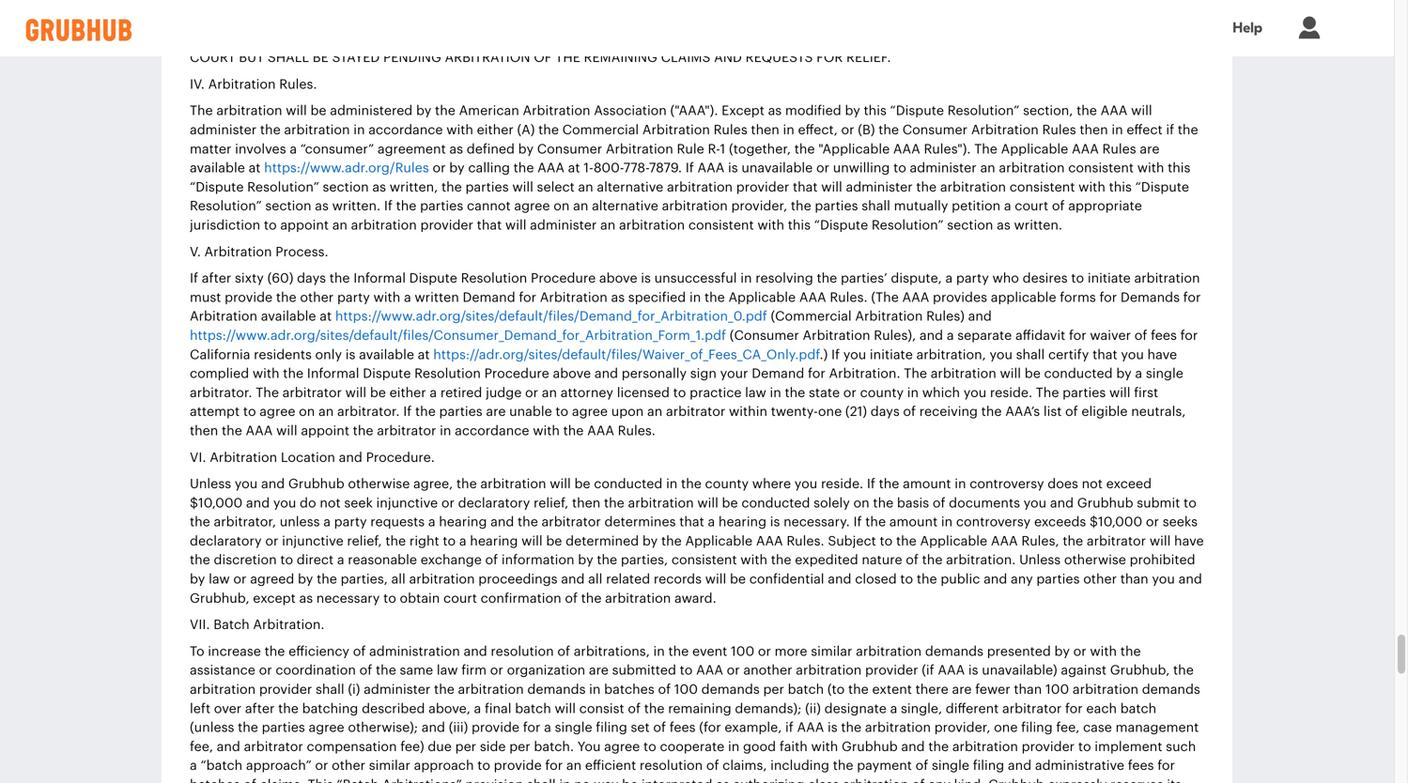 Task type: vqa. For each thing, say whether or not it's contained in the screenshot.
injunctive
yes



Task type: describe. For each thing, give the bounding box(es) containing it.
shall up batching
[[316, 683, 344, 697]]

the down residents
[[256, 386, 279, 400]]

prohibited
[[1130, 554, 1195, 567]]

parties up eligible
[[1063, 386, 1106, 400]]

arbitration.
[[946, 554, 1016, 567]]

batching
[[302, 703, 358, 716]]

0 vertical spatial resolution
[[491, 645, 554, 658]]

you right .)
[[843, 348, 866, 361]]

and up 'payment'
[[901, 741, 925, 754]]

800-
[[594, 162, 623, 175]]

1 vertical spatial $10,000
[[1090, 516, 1143, 529]]

seek
[[344, 497, 373, 510]]

2 vertical spatial single
[[932, 760, 969, 773]]

county inside "unless you and grubhub otherwise agree, the arbitration will be conducted in the county where you reside. if the amount in controversy does not exceed $10,000 and you do not seek injunctive or declaratory relief, then the arbitration will be conducted solely on the basis of documents you and grubhub submit to the arbitrator, unless a party requests a hearing and the arbitrator determines that a hearing is necessary. if the amount in controversy exceeds $10,000 or seeks declaratory or injunctive relief, the right to a hearing will be determined by the applicable aaa rules. subject to the applicable aaa rules, the arbitrator will have the discretion to direct a reasonable exchange of information by the parties, consistent with the expedited nature of the arbitration. unless otherwise prohibited by law or agreed by the parties, all arbitration proceedings and all related records will be confidential and closed to the public and any parties other than you and grubhub, except as necessary to obtain court confirmation of the arbitration award."
[[705, 478, 749, 491]]

at inside (consumer arbitration rules), and a separate affidavit for waiver of fees for california residents only is available at
[[418, 348, 430, 361]]

right
[[409, 535, 439, 548]]

twenty-
[[771, 406, 818, 419]]

1 vertical spatial fee,
[[190, 741, 213, 754]]

law inside to increase the efficiency of administration and resolution of arbitrations, in the event 100 or more similar arbitration demands presented by or with the assistance or coordination of the same law firm or organization are submitted to aaa or another arbitration provider (if aaa is unavailable) against grubhub, the arbitration provider shall (i) administer the arbitration demands in batches of 100 demands per batch (to the extent there are fewer than 100 arbitration demands left over after the batching described above, a final batch will consist of the remaining demands); (ii) designate a single, different arbitrator for each batch (unless the parties agree otherwise); and (iii) provide for a single filing set of fees (for example, if aaa is the arbitration provider, one filing fee, case management fee, and arbitrator compensation fee) due per side per batch. you agree to cooperate in good faith with grubhub and the arbitration provider to implement such a "batch approach" or other similar approach to provide for an efficient resolution of claims, including the payment of single filing and administrative fees for batches of claims. this "batch arbitrations" provision shall in no way be interpreted as authorizing class arbitration of any kind. grubhub expressly reser
[[437, 664, 458, 678]]

for up certify
[[1069, 329, 1087, 342]]

will up award.
[[705, 573, 726, 586]]

aaa down dispute,
[[902, 291, 929, 304]]

claims,
[[723, 760, 767, 773]]

management
[[1116, 722, 1199, 735]]

with inside "the arbitration will be administered by the american arbitration association ("aaa"). except as modified by this "dispute resolution" section, the aaa will administer the arbitration in accordance with either (a) the commercial arbitration rules then in effect, or (b) the consumer arbitration rules then in effect if the matter involves a "consumer" agreement as defined by consumer arbitration rule r-1 (together, the "applicable aaa rules"). the applicable aaa rules are available at"
[[446, 124, 473, 137]]

except
[[253, 592, 296, 605]]

then inside ".) if you initiate arbitration, you shall certify that you have complied with the informal dispute resolution procedure above and personally sign your demand for arbitration. the arbitration will be conducted by a single arbitrator. the arbitrator will be either a retired judge or an attorney licensed to practice law in the state or county in which you reside. the parties will first attempt to agree on an arbitrator. if the parties are unable to agree upon an arbitrator within twenty-one (21) days of receiving the aaa's list of eligible neutrals, then the aaa will appoint the arbitrator in accordance with the aaa rules."
[[190, 425, 218, 438]]

effect,
[[798, 124, 838, 137]]

2 all from the left
[[588, 573, 603, 586]]

informal inside ".) if you initiate arbitration, you shall certify that you have complied with the informal dispute resolution procedure above and personally sign your demand for arbitration. the arbitration will be conducted by a single arbitrator. the arbitrator will be either a retired judge or an attorney licensed to practice law in the state or county in which you reside. the parties will first attempt to agree on an arbitrator. if the parties are unable to agree upon an arbitrator within twenty-one (21) days of receiving the aaa's list of eligible neutrals, then the aaa will appoint the arbitrator in accordance with the aaa rules."
[[307, 367, 359, 381]]

which
[[922, 386, 960, 400]]

sign
[[690, 367, 717, 381]]

to up administrative
[[1078, 741, 1091, 754]]

affidavit
[[1015, 329, 1066, 342]]

1 horizontal spatial per
[[509, 741, 531, 754]]

at inside "the arbitration will be administered by the american arbitration association ("aaa"). except as modified by this "dispute resolution" section, the aaa will administer the arbitration in accordance with either (a) the commercial arbitration rules then in effect, or (b) the consumer arbitration rules then in effect if the matter involves a "consumer" agreement as defined by consumer arbitration rule r-1 (together, the "applicable aaa rules"). the applicable aaa rules are available at"
[[249, 162, 261, 175]]

a inside or by calling the aaa at 1-800-778-7879. if aaa is unavailable or unwilling to administer an arbitration consistent with this "dispute resolution" section as written, the parties will select an alternative arbitration provider that will administer the arbitration consistent with this "dispute resolution" section as written. if the parties cannot agree on an alternative arbitration provider, the parties shall mutually petition a court of appropriate jurisdiction to appoint an arbitration provider that will administer an arbitration consistent with this "dispute resolution" section as written.
[[1004, 200, 1011, 213]]

available inside if after sixty (60) days the informal dispute resolution procedure above is unsuccessful in resolving the parties' dispute, a party who desires to initiate arbitration must provide the other party with a written demand for arbitration as specified in the applicable aaa rules. (the aaa provides applicable forms for demands for arbitration available at
[[261, 310, 316, 323]]

for right demands
[[1183, 291, 1201, 304]]

designate
[[824, 703, 887, 716]]

that down the unavailable
[[793, 181, 818, 194]]

or down "applicable
[[816, 162, 830, 175]]

0 vertical spatial $10,000
[[190, 497, 243, 510]]

by inside to increase the efficiency of administration and resolution of arbitrations, in the event 100 or more similar arbitration demands presented by or with the assistance or coordination of the same law firm or organization are submitted to aaa or another arbitration provider (if aaa is unavailable) against grubhub, the arbitration provider shall (i) administer the arbitration demands in batches of 100 demands per batch (to the extent there are fewer than 100 arbitration demands left over after the batching described above, a final batch will consist of the remaining demands); (ii) designate a single, different arbitrator for each batch (unless the parties agree otherwise); and (iii) provide for a single filing set of fees (for example, if aaa is the arbitration provider, one filing fee, case management fee, and arbitrator compensation fee) due per side per batch. you agree to cooperate in good faith with grubhub and the arbitration provider to implement such a "batch approach" or other similar approach to provide for an efficient resolution of claims, including the payment of single filing and administrative fees for batches of claims. this "batch arbitrations" provision shall in no way be interpreted as authorizing class arbitration of any kind. grubhub expressly reser
[[1055, 645, 1070, 658]]

direct
[[297, 554, 334, 567]]

an up unable
[[542, 386, 557, 400]]

1 vertical spatial section
[[265, 200, 311, 213]]

single inside ".) if you initiate arbitration, you shall certify that you have complied with the informal dispute resolution procedure above and personally sign your demand for arbitration. the arbitration will be conducted by a single arbitrator. the arbitrator will be either a retired judge or an attorney licensed to practice law in the state or county in which you reside. the parties will first attempt to agree on an arbitrator. if the parties are unable to agree upon an arbitrator within twenty-one (21) days of receiving the aaa's list of eligible neutrals, then the aaa will appoint the arbitrator in accordance with the aaa rules."
[[1146, 367, 1184, 381]]

eligible
[[1082, 406, 1128, 419]]

dispute inside ".) if you initiate arbitration, you shall certify that you have complied with the informal dispute resolution procedure above and personally sign your demand for arbitration. the arbitration will be conducted by a single arbitrator. the arbitrator will be either a retired judge or an attorney licensed to practice law in the state or county in which you reside. the parties will first attempt to agree on an arbitrator. if the parties are unable to agree upon an arbitrator within twenty-one (21) days of receiving the aaa's list of eligible neutrals, then the aaa will appoint the arbitrator in accordance with the aaa rules."
[[363, 367, 411, 381]]

the down the 'iv.' on the left of page
[[190, 104, 213, 118]]

1 horizontal spatial section
[[323, 181, 369, 194]]

resolution" up jurisdiction
[[190, 200, 262, 213]]

parties inside to increase the efficiency of administration and resolution of arbitrations, in the event 100 or more similar arbitration demands presented by or with the assistance or coordination of the same law firm or organization are submitted to aaa or another arbitration provider (if aaa is unavailable) against grubhub, the arbitration provider shall (i) administer the arbitration demands in batches of 100 demands per batch (to the extent there are fewer than 100 arbitration demands left over after the batching described above, a final batch will consist of the remaining demands); (ii) designate a single, different arbitrator for each batch (unless the parties agree otherwise); and (iii) provide for a single filing set of fees (for example, if aaa is the arbitration provider, one filing fee, case management fee, and arbitrator compensation fee) due per side per batch. you agree to cooperate in good faith with grubhub and the arbitration provider to implement such a "batch approach" or other similar approach to provide for an efficient resolution of claims, including the payment of single filing and administrative fees for batches of claims. this "batch arbitrations" provision shall in no way be interpreted as authorizing class arbitration of any kind. grubhub expressly reser
[[262, 722, 305, 735]]

expressly
[[1048, 779, 1107, 783]]

agree down batching
[[309, 722, 344, 735]]

aaa down event
[[696, 664, 723, 678]]

any inside "unless you and grubhub otherwise agree, the arbitration will be conducted in the county where you reside. if the amount in controversy does not exceed $10,000 and you do not seek injunctive or declaratory relief, then the arbitration will be conducted solely on the basis of documents you and grubhub submit to the arbitrator, unless a party requests a hearing and the arbitrator determines that a hearing is necessary. if the amount in controversy exceeds $10,000 or seeks declaratory or injunctive relief, the right to a hearing will be determined by the applicable aaa rules. subject to the applicable aaa rules, the arbitrator will have the discretion to direct a reasonable exchange of information by the parties, consistent with the expedited nature of the arbitration. unless otherwise prohibited by law or agreed by the parties, all arbitration proceedings and all related records will be confidential and closed to the public and any parties other than you and grubhub, except as necessary to obtain court confirmation of the arbitration award."
[[1011, 573, 1033, 586]]

is inside "unless you and grubhub otherwise agree, the arbitration will be conducted in the county where you reside. if the amount in controversy does not exceed $10,000 and you do not seek injunctive or declaratory relief, then the arbitration will be conducted solely on the basis of documents you and grubhub submit to the arbitrator, unless a party requests a hearing and the arbitrator determines that a hearing is necessary. if the amount in controversy exceeds $10,000 or seeks declaratory or injunctive relief, the right to a hearing will be determined by the applicable aaa rules. subject to the applicable aaa rules, the arbitrator will have the discretion to direct a reasonable exchange of information by the parties, consistent with the expedited nature of the arbitration. unless otherwise prohibited by law or agreed by the parties, all arbitration proceedings and all related records will be confidential and closed to the public and any parties other than you and grubhub, except as necessary to obtain court confirmation of the arbitration award."
[[770, 516, 780, 529]]

this inside "the arbitration will be administered by the american arbitration association ("aaa"). except as modified by this "dispute resolution" section, the aaa will administer the arbitration in accordance with either (a) the commercial arbitration rules then in effect, or (b) the consumer arbitration rules then in effect if the matter involves a "consumer" agreement as defined by consumer arbitration rule r-1 (together, the "applicable aaa rules"). the applicable aaa rules are available at"
[[864, 104, 887, 118]]

exchange
[[421, 554, 482, 567]]

on inside ".) if you initiate arbitration, you shall certify that you have complied with the informal dispute resolution procedure above and personally sign your demand for arbitration. the arbitration will be conducted by a single arbitrator. the arbitrator will be either a retired judge or an attorney licensed to practice law in the state or county in which you reside. the parties will first attempt to agree on an arbitrator. if the parties are unable to agree upon an arbitrator within twenty-one (21) days of receiving the aaa's list of eligible neutrals, then the aaa will appoint the arbitrator in accordance with the aaa rules."
[[299, 406, 315, 419]]

0 vertical spatial parties,
[[621, 554, 668, 567]]

of inside or by calling the aaa at 1-800-778-7879. if aaa is unavailable or unwilling to administer an arbitration consistent with this "dispute resolution" section as written, the parties will select an alternative arbitration provider that will administer the arbitration consistent with this "dispute resolution" section as written. if the parties cannot agree on an alternative arbitration provider, the parties shall mutually petition a court of appropriate jurisdiction to appoint an arbitration provider that will administer an arbitration consistent with this "dispute resolution" section as written.
[[1052, 200, 1065, 213]]

0 horizontal spatial rules
[[714, 124, 748, 137]]

will up vi. arbitration location and procedure.
[[345, 386, 367, 400]]

0 vertical spatial declaratory
[[458, 497, 530, 510]]

rules. inside if after sixty (60) days the informal dispute resolution procedure above is unsuccessful in resolving the parties' dispute, a party who desires to initiate arbitration must provide the other party with a written demand for arbitration as specified in the applicable aaa rules. (the aaa provides applicable forms for demands for arbitration available at
[[830, 291, 868, 304]]

2 horizontal spatial section
[[947, 219, 993, 232]]

informal inside if after sixty (60) days the informal dispute resolution procedure above is unsuccessful in resolving the parties' dispute, a party who desires to initiate arbitration must provide the other party with a written demand for arbitration as specified in the applicable aaa rules. (the aaa provides applicable forms for demands for arbitration available at
[[353, 272, 406, 285]]

sixty
[[235, 272, 264, 285]]

(21)
[[845, 406, 867, 419]]

will up effect
[[1131, 104, 1152, 118]]

"dispute down effect
[[1135, 181, 1189, 194]]

will down unwilling
[[821, 181, 842, 194]]

1 vertical spatial similar
[[369, 760, 410, 773]]

matter
[[190, 143, 232, 156]]

by inside or by calling the aaa at 1-800-778-7879. if aaa is unavailable or unwilling to administer an arbitration consistent with this "dispute resolution" section as written, the parties will select an alternative arbitration provider that will administer the arbitration consistent with this "dispute resolution" section as written. if the parties cannot agree on an alternative arbitration provider, the parties shall mutually petition a court of appropriate jurisdiction to appoint an arbitration provider that will administer an arbitration consistent with this "dispute resolution" section as written.
[[449, 162, 465, 175]]

1 all from the left
[[391, 573, 406, 586]]

in left the effect,
[[783, 124, 795, 137]]

1 vertical spatial otherwise
[[1064, 554, 1126, 567]]

have inside "unless you and grubhub otherwise agree, the arbitration will be conducted in the county where you reside. if the amount in controversy does not exceed $10,000 and you do not seek injunctive or declaratory relief, then the arbitration will be conducted solely on the basis of documents you and grubhub submit to the arbitrator, unless a party requests a hearing and the arbitrator determines that a hearing is necessary. if the amount in controversy exceeds $10,000 or seeks declaratory or injunctive relief, the right to a hearing will be determined by the applicable aaa rules. subject to the applicable aaa rules, the arbitrator will have the discretion to direct a reasonable exchange of information by the parties, consistent with the expedited nature of the arbitration. unless otherwise prohibited by law or agreed by the parties, all arbitration proceedings and all related records will be confidential and closed to the public and any parties other than you and grubhub, except as necessary to obtain court confirmation of the arbitration award."
[[1174, 535, 1204, 548]]

(if
[[922, 664, 934, 678]]

over
[[214, 703, 242, 716]]

0 horizontal spatial unless
[[190, 478, 231, 491]]

otherwise);
[[348, 722, 418, 735]]

agree down the attorney
[[572, 406, 608, 419]]

and up due at bottom
[[422, 722, 445, 735]]

section,
[[1023, 104, 1073, 118]]

(the
[[871, 291, 899, 304]]

waiver
[[1090, 329, 1131, 342]]

1 vertical spatial party
[[337, 291, 370, 304]]

by up agreement
[[416, 104, 432, 118]]

https://www.adr.org/rules
[[264, 162, 429, 175]]

by down the direct
[[298, 573, 313, 586]]

against
[[1061, 664, 1107, 678]]

arbitration up https://www.adr.org/sites/default/files/demand_for_arbitration_0.pdf link in the top of the page
[[540, 291, 608, 304]]

2 vertical spatial conducted
[[741, 497, 810, 510]]

1 horizontal spatial filing
[[973, 760, 1004, 773]]

arbitration down "must"
[[190, 310, 257, 323]]

0 vertical spatial controversy
[[970, 478, 1044, 491]]

0 horizontal spatial filing
[[596, 722, 627, 735]]

are inside ".) if you initiate arbitration, you shall certify that you have complied with the informal dispute resolution procedure above and personally sign your demand for arbitration. the arbitration will be conducted by a single arbitrator. the arbitrator will be either a retired judge or an attorney licensed to practice law in the state or county in which you reside. the parties will first attempt to agree on an arbitrator. if the parties are unable to agree upon an arbitrator within twenty-one (21) days of receiving the aaa's list of eligible neutrals, then the aaa will appoint the arbitrator in accordance with the aaa rules."
[[486, 406, 506, 419]]

agreement
[[378, 143, 446, 156]]

seeks
[[1163, 516, 1198, 529]]

effect
[[1127, 124, 1163, 137]]

0 horizontal spatial batches
[[190, 779, 240, 783]]

or up discretion
[[265, 535, 278, 548]]

and inside (consumer arbitration rules), and a separate affidavit for waiver of fees for california residents only is available at
[[920, 329, 943, 342]]

1 horizontal spatial not
[[1082, 478, 1103, 491]]

1 horizontal spatial unless
[[1019, 554, 1061, 567]]

provides
[[933, 291, 987, 304]]

personally
[[622, 367, 687, 381]]

solely
[[814, 497, 850, 510]]

you down waiver
[[1121, 348, 1144, 361]]

in left effect
[[1112, 124, 1123, 137]]

administer inside "the arbitration will be administered by the american arbitration association ("aaa"). except as modified by this "dispute resolution" section, the aaa will administer the arbitration in accordance with either (a) the commercial arbitration rules then in effect, or (b) the consumer arbitration rules then in effect if the matter involves a "consumer" agreement as defined by consumer arbitration rule r-1 (together, the "applicable aaa rules"). the applicable aaa rules are available at"
[[190, 124, 257, 137]]

with inside if after sixty (60) days the informal dispute resolution procedure above is unsuccessful in resolving the parties' dispute, a party who desires to initiate arbitration must provide the other party with a written demand for arbitration as specified in the applicable aaa rules. (the aaa provides applicable forms for demands for arbitration available at
[[373, 291, 400, 304]]

consistent inside "unless you and grubhub otherwise agree, the arbitration will be conducted in the county where you reside. if the amount in controversy does not exceed $10,000 and you do not seek injunctive or declaratory relief, then the arbitration will be conducted solely on the basis of documents you and grubhub submit to the arbitrator, unless a party requests a hearing and the arbitrator determines that a hearing is necessary. if the amount in controversy exceeds $10,000 or seeks declaratory or injunctive relief, the right to a hearing will be determined by the applicable aaa rules. subject to the applicable aaa rules, the arbitrator will have the discretion to direct a reasonable exchange of information by the parties, consistent with the expedited nature of the arbitration. unless otherwise prohibited by law or agreed by the parties, all arbitration proceedings and all related records will be confidential and closed to the public and any parties other than you and grubhub, except as necessary to obtain court confirmation of the arbitration award."
[[672, 554, 737, 567]]

vii. batch arbitration.
[[190, 619, 325, 632]]

administer down rules").
[[910, 162, 977, 175]]

provider down the cannot
[[420, 219, 473, 232]]

same
[[400, 664, 433, 678]]

practice
[[690, 386, 742, 400]]

a right unless at the bottom
[[323, 516, 331, 529]]

2 horizontal spatial rules
[[1102, 143, 1136, 156]]

1 vertical spatial fees
[[670, 722, 696, 735]]

separate
[[957, 329, 1012, 342]]

aaa up arbitration.
[[991, 535, 1018, 548]]

example,
[[725, 722, 782, 735]]

is inside if after sixty (60) days the informal dispute resolution procedure above is unsuccessful in resolving the parties' dispute, a party who desires to initiate arbitration must provide the other party with a written demand for arbitration as specified in the applicable aaa rules. (the aaa provides applicable forms for demands for arbitration available at
[[641, 272, 651, 285]]

demands up management
[[1142, 683, 1200, 697]]

or down increase at the bottom left of page
[[259, 664, 272, 678]]

compensation
[[307, 741, 397, 754]]

(for
[[699, 722, 721, 735]]

in down documents on the right bottom of the page
[[941, 516, 953, 529]]

and inside ".) if you initiate arbitration, you shall certify that you have complied with the informal dispute resolution procedure above and personally sign your demand for arbitration. the arbitration will be conducted by a single arbitrator. the arbitrator will be either a retired judge or an attorney licensed to practice law in the state or county in which you reside. the parties will first attempt to agree on an arbitrator. if the parties are unable to agree upon an arbitrator within twenty-one (21) days of receiving the aaa's list of eligible neutrals, then the aaa will appoint the arbitrator in accordance with the aaa rules."
[[594, 367, 618, 381]]

v.
[[190, 245, 201, 259]]

class
[[808, 779, 839, 783]]

law inside ".) if you initiate arbitration, you shall certify that you have complied with the informal dispute resolution procedure above and personally sign your demand for arbitration. the arbitration will be conducted by a single arbitrator. the arbitrator will be either a retired judge or an attorney licensed to practice law in the state or county in which you reside. the parties will first attempt to agree on an arbitrator. if the parties are unable to agree upon an arbitrator within twenty-one (21) days of receiving the aaa's list of eligible neutrals, then the aaa will appoint the arbitrator in accordance with the aaa rules."
[[745, 386, 766, 400]]

0 vertical spatial alternative
[[597, 181, 663, 194]]

and up "batch
[[217, 741, 240, 754]]

0 vertical spatial batches
[[604, 683, 655, 697]]

arbitration down section,
[[971, 124, 1039, 137]]

your
[[720, 367, 748, 381]]

receiving
[[919, 406, 978, 419]]

will up determined
[[550, 478, 571, 491]]

that inside ".) if you initiate arbitration, you shall certify that you have complied with the informal dispute resolution procedure above and personally sign your demand for arbitration. the arbitration will be conducted by a single arbitrator. the arbitrator will be either a retired judge or an attorney licensed to practice law in the state or county in which you reside. the parties will first attempt to agree on an arbitrator. if the parties are unable to agree upon an arbitrator within twenty-one (21) days of receiving the aaa's list of eligible neutrals, then the aaa will appoint the arbitrator in accordance with the aaa rules."
[[1093, 348, 1118, 361]]

aaa left rules").
[[893, 143, 920, 156]]

will up prohibited
[[1150, 535, 1171, 548]]

unavailable
[[742, 162, 813, 175]]

to up v. arbitration process.
[[264, 219, 277, 232]]

2 horizontal spatial 100
[[1046, 683, 1069, 697]]

aaa's
[[1005, 406, 1040, 419]]

to up seeks
[[1184, 497, 1197, 510]]

0 vertical spatial amount
[[903, 478, 951, 491]]

final
[[485, 703, 512, 716]]

other inside if after sixty (60) days the informal dispute resolution procedure above is unsuccessful in resolving the parties' dispute, a party who desires to initiate arbitration must provide the other party with a written demand for arbitration as specified in the applicable aaa rules. (the aaa provides applicable forms for demands for arbitration available at
[[300, 291, 334, 304]]

with up against
[[1090, 645, 1117, 658]]

1 vertical spatial alternative
[[592, 200, 658, 213]]

0 horizontal spatial arbitration.
[[253, 619, 325, 632]]

hearing up exchange
[[439, 516, 487, 529]]

more
[[775, 645, 807, 658]]

a inside "the arbitration will be administered by the american arbitration association ("aaa"). except as modified by this "dispute resolution" section, the aaa will administer the arbitration in accordance with either (a) the commercial arbitration rules then in effect, or (b) the consumer arbitration rules then in effect if the matter involves a "consumer" agreement as defined by consumer arbitration rule r-1 (together, the "applicable aaa rules"). the applicable aaa rules are available at"
[[290, 143, 297, 156]]

https://www.adr.org/sites/default/files/demand_for_arbitration_0.pdf
[[335, 310, 767, 323]]

county inside ".) if you initiate arbitration, you shall certify that you have complied with the informal dispute resolution procedure above and personally sign your demand for arbitration. the arbitration will be conducted by a single arbitrator. the arbitrator will be either a retired judge or an attorney licensed to practice law in the state or county in which you reside. the parties will first attempt to agree on an arbitrator. if the parties are unable to agree upon an arbitrator within twenty-one (21) days of receiving the aaa's list of eligible neutrals, then the aaa will appoint the arbitrator in accordance with the aaa rules."
[[860, 386, 904, 400]]

or down discretion
[[233, 573, 247, 586]]

judge
[[486, 386, 522, 400]]

unable
[[509, 406, 552, 419]]

1 vertical spatial written.
[[1014, 219, 1062, 232]]

2 horizontal spatial per
[[763, 683, 784, 697]]

discretion
[[214, 554, 277, 567]]

to right unwilling
[[893, 162, 906, 175]]

"applicable
[[818, 143, 890, 156]]

you up arbitrator,
[[235, 478, 258, 491]]

1 vertical spatial not
[[320, 497, 341, 510]]

0 horizontal spatial 100
[[674, 683, 698, 697]]

1 horizontal spatial batch
[[788, 683, 824, 697]]

https://adr.org/sites/default/files/waiver_of_fees_ca_only.pdf link
[[433, 348, 820, 361]]

rules. inside "unless you and grubhub otherwise agree, the arbitration will be conducted in the county where you reside. if the amount in controversy does not exceed $10,000 and you do not seek injunctive or declaratory relief, then the arbitration will be conducted solely on the basis of documents you and grubhub submit to the arbitrator, unless a party requests a hearing and the arbitrator determines that a hearing is necessary. if the amount in controversy exceeds $10,000 or seeks declaratory or injunctive relief, the right to a hearing will be determined by the applicable aaa rules. subject to the applicable aaa rules, the arbitrator will have the discretion to direct a reasonable exchange of information by the parties, consistent with the expedited nature of the arbitration. unless otherwise prohibited by law or agreed by the parties, all arbitration proceedings and all related records will be confidential and closed to the public and any parties other than you and grubhub, except as necessary to obtain court confirmation of the arbitration award."
[[787, 535, 824, 548]]

party inside "unless you and grubhub otherwise agree, the arbitration will be conducted in the county where you reside. if the amount in controversy does not exceed $10,000 and you do not seek injunctive or declaratory relief, then the arbitration will be conducted solely on the basis of documents you and grubhub submit to the arbitrator, unless a party requests a hearing and the arbitrator determines that a hearing is necessary. if the amount in controversy exceeds $10,000 or seeks declaratory or injunctive relief, the right to a hearing will be determined by the applicable aaa rules. subject to the applicable aaa rules, the arbitrator will have the discretion to direct a reasonable exchange of information by the parties, consistent with the expedited nature of the arbitration. unless otherwise prohibited by law or agreed by the parties, all arbitration proceedings and all related records will be confidential and closed to the public and any parties other than you and grubhub, except as necessary to obtain court confirmation of the arbitration award."
[[334, 516, 367, 529]]

arbitrator down "only"
[[282, 386, 342, 400]]

2 vertical spatial fees
[[1128, 760, 1154, 773]]

related
[[606, 573, 650, 586]]

1 horizontal spatial consumer
[[903, 124, 968, 137]]

or up against
[[1073, 645, 1087, 658]]

parties down written,
[[420, 200, 463, 213]]

7879.
[[649, 162, 682, 175]]

0 horizontal spatial per
[[455, 741, 476, 754]]

a up provides
[[945, 272, 953, 285]]

aaa up the (commercial
[[799, 291, 826, 304]]

do
[[300, 497, 316, 510]]

arbitration inside ".) if you initiate arbitration, you shall certify that you have complied with the informal dispute resolution procedure above and personally sign your demand for arbitration. the arbitration will be conducted by a single arbitrator. the arbitrator will be either a retired judge or an attorney licensed to practice law in the state or county in which you reside. the parties will first attempt to agree on an arbitrator. if the parties are unable to agree upon an arbitrator within twenty-one (21) days of receiving the aaa's list of eligible neutrals, then the aaa will appoint the arbitrator in accordance with the aaa rules."
[[931, 367, 997, 381]]

obtain
[[400, 592, 440, 605]]

kind.
[[954, 779, 985, 783]]

appoint inside or by calling the aaa at 1-800-778-7879. if aaa is unavailable or unwilling to administer an arbitration consistent with this "dispute resolution" section as written, the parties will select an alternative arbitration provider that will administer the arbitration consistent with this "dispute resolution" section as written. if the parties cannot agree on an alternative arbitration provider, the parties shall mutually petition a court of appropriate jurisdiction to appoint an arbitration provider that will administer an arbitration consistent with this "dispute resolution" section as written.
[[280, 219, 329, 232]]

public
[[941, 573, 980, 586]]

to inside if after sixty (60) days the informal dispute resolution procedure above is unsuccessful in resolving the parties' dispute, a party who desires to initiate arbitration must provide the other party with a written demand for arbitration as specified in the applicable aaa rules. (the aaa provides applicable forms for demands for arbitration available at
[[1071, 272, 1084, 285]]

resolution inside if after sixty (60) days the informal dispute resolution procedure above is unsuccessful in resolving the parties' dispute, a party who desires to initiate arbitration must provide the other party with a written demand for arbitration as specified in the applicable aaa rules. (the aaa provides applicable forms for demands for arbitration available at
[[461, 272, 527, 285]]

in left 'no'
[[559, 779, 571, 783]]

parties'
[[841, 272, 887, 285]]

in up submitted
[[653, 645, 665, 658]]

and down location
[[261, 478, 285, 491]]

licensed
[[617, 386, 670, 400]]

or up this
[[315, 760, 328, 773]]

rules. up involves
[[279, 78, 317, 91]]

you up exceeds
[[1024, 497, 1047, 510]]

2 vertical spatial provide
[[494, 760, 542, 773]]

0 horizontal spatial otherwise
[[348, 478, 410, 491]]

1 horizontal spatial 100
[[731, 645, 754, 658]]

an inside to increase the efficiency of administration and resolution of arbitrations, in the event 100 or more similar arbitration demands presented by or with the assistance or coordination of the same law firm or organization are submitted to aaa or another arbitration provider (if aaa is unavailable) against grubhub, the arbitration provider shall (i) administer the arbitration demands in batches of 100 demands per batch (to the extent there are fewer than 100 arbitration demands left over after the batching described above, a final batch will consist of the remaining demands); (ii) designate a single, different arbitrator for each batch (unless the parties agree otherwise); and (iii) provide for a single filing set of fees (for example, if aaa is the arbitration provider, one filing fee, case management fee, and arbitrator compensation fee) due per side per batch. you agree to cooperate in good faith with grubhub and the arbitration provider to implement such a "batch approach" or other similar approach to provide for an efficient resolution of claims, including the payment of single filing and administrative fees for batches of claims. this "batch arbitrations" provision shall in no way be interpreted as authorizing class arbitration of any kind. grubhub expressly reser
[[566, 760, 582, 773]]

demand inside if after sixty (60) days the informal dispute resolution procedure above is unsuccessful in resolving the parties' dispute, a party who desires to initiate arbitration must provide the other party with a written demand for arbitration as specified in the applicable aaa rules. (the aaa provides applicable forms for demands for arbitration available at
[[463, 291, 515, 304]]

with up appropriate
[[1079, 181, 1106, 194]]

organization
[[507, 664, 585, 678]]

vi. arbitration location and procedure.
[[190, 451, 435, 464]]

forms
[[1060, 291, 1096, 304]]

a up first at the right
[[1135, 367, 1142, 381]]

hearing up proceedings
[[470, 535, 518, 548]]

is inside (consumer arbitration rules), and a separate affidavit for waiver of fees for california residents only is available at
[[345, 348, 355, 361]]

arbitration. inside ".) if you initiate arbitration, you shall certify that you have complied with the informal dispute resolution procedure above and personally sign your demand for arbitration. the arbitration will be conducted by a single arbitrator. the arbitrator will be either a retired judge or an attorney licensed to practice law in the state or county in which you reside. the parties will first attempt to agree on an arbitrator. if the parties are unable to agree upon an arbitrator within twenty-one (21) days of receiving the aaa's list of eligible neutrals, then the aaa will appoint the arbitrator in accordance with the aaa rules."
[[829, 367, 901, 381]]

(iii)
[[449, 722, 468, 735]]

for down the such
[[1158, 760, 1175, 773]]

unless you and grubhub otherwise agree, the arbitration will be conducted in the county where you reside. if the amount in controversy does not exceed $10,000 and you do not seek injunctive or declaratory relief, then the arbitration will be conducted solely on the basis of documents you and grubhub submit to the arbitrator, unless a party requests a hearing and the arbitrator determines that a hearing is necessary. if the amount in controversy exceeds $10,000 or seeks declaratory or injunctive relief, the right to a hearing will be determined by the applicable aaa rules. subject to the applicable aaa rules, the arbitrator will have the discretion to direct a reasonable exchange of information by the parties, consistent with the expedited nature of the arbitration. unless otherwise prohibited by law or agreed by the parties, all arbitration proceedings and all related records will be confidential and closed to the public and any parties other than you and grubhub, except as necessary to obtain court confirmation of the arbitration award.
[[190, 478, 1204, 605]]

0 vertical spatial party
[[956, 272, 989, 285]]

single,
[[901, 703, 942, 716]]

with up resolving
[[757, 219, 784, 232]]

implement
[[1095, 741, 1162, 754]]

or up '(21)'
[[843, 386, 857, 400]]

reside. inside ".) if you initiate arbitration, you shall certify that you have complied with the informal dispute resolution procedure above and personally sign your demand for arbitration. the arbitration will be conducted by a single arbitrator. the arbitrator will be either a retired judge or an attorney licensed to practice law in the state or county in which you reside. the parties will first attempt to agree on an arbitrator. if the parties are unable to agree upon an arbitrator within twenty-one (21) days of receiving the aaa's list of eligible neutrals, then the aaa will appoint the arbitrator in accordance with the aaa rules."
[[990, 386, 1032, 400]]

a left retired
[[430, 386, 437, 400]]

"dispute down the matter
[[190, 181, 244, 194]]

unwilling
[[833, 162, 890, 175]]

in up claims,
[[728, 741, 740, 754]]

calling
[[468, 162, 510, 175]]

0 horizontal spatial batch
[[515, 703, 551, 716]]

2 horizontal spatial batch
[[1120, 703, 1157, 716]]

"consumer"
[[300, 143, 374, 156]]

with inside "unless you and grubhub otherwise agree, the arbitration will be conducted in the county where you reside. if the amount in controversy does not exceed $10,000 and you do not seek injunctive or declaratory relief, then the arbitration will be conducted solely on the basis of documents you and grubhub submit to the arbitrator, unless a party requests a hearing and the arbitrator determines that a hearing is necessary. if the amount in controversy exceeds $10,000 or seeks declaratory or injunctive relief, the right to a hearing will be determined by the applicable aaa rules. subject to the applicable aaa rules, the arbitrator will have the discretion to direct a reasonable exchange of information by the parties, consistent with the expedited nature of the arbitration. unless otherwise prohibited by law or agreed by the parties, all arbitration proceedings and all related records will be confidential and closed to the public and any parties other than you and grubhub, except as necessary to obtain court confirmation of the arbitration award."
[[741, 554, 768, 567]]

to increase the efficiency of administration and resolution of arbitrations, in the event 100 or more similar arbitration demands presented by or with the assistance or coordination of the same law firm or organization are submitted to aaa or another arbitration provider (if aaa is unavailable) against grubhub, the arbitration provider shall (i) administer the arbitration demands in batches of 100 demands per batch (to the extent there are fewer than 100 arbitration demands left over after the batching described above, a final batch will consist of the remaining demands); (ii) designate a single, different arbitrator for each batch (unless the parties agree otherwise); and (iii) provide for a single filing set of fees (for example, if aaa is the arbitration provider, one filing fee, case management fee, and arbitrator compensation fee) due per side per batch. you agree to cooperate in good faith with grubhub and the arbitration provider to implement such a "batch approach" or other similar approach to provide for an efficient resolution of claims, including the payment of single filing and administrative fees for batches of claims. this "batch arbitrations" provision shall in no way be interpreted as authorizing class arbitration of any kind. grubhub expressly reser
[[190, 645, 1200, 783]]

resolution" down involves
[[247, 181, 319, 194]]

jurisdiction
[[190, 219, 260, 232]]

shall inside or by calling the aaa at 1-800-778-7879. if aaa is unavailable or unwilling to administer an arbitration consistent with this "dispute resolution" section as written, the parties will select an alternative arbitration provider that will administer the arbitration consistent with this "dispute resolution" section as written. if the parties cannot agree on an alternative arbitration provider, the parties shall mutually petition a court of appropriate jurisdiction to appoint an arbitration provider that will administer an arbitration consistent with this "dispute resolution" section as written.
[[862, 200, 890, 213]]

demands
[[1121, 291, 1180, 304]]

in down retired
[[440, 425, 451, 438]]

a left the 'written'
[[404, 291, 411, 304]]

resolution inside ".) if you initiate arbitration, you shall certify that you have complied with the informal dispute resolution procedure above and personally sign your demand for arbitration. the arbitration will be conducted by a single arbitrator. the arbitrator will be either a retired judge or an attorney licensed to practice law in the state or county in which you reside. the parties will first attempt to agree on an arbitrator. if the parties are unable to agree upon an arbitrator within twenty-one (21) days of receiving the aaa's list of eligible neutrals, then the aaa will appoint the arbitrator in accordance with the aaa rules."
[[414, 367, 481, 381]]

1 vertical spatial relief,
[[347, 535, 382, 548]]

demands up remaining
[[701, 683, 760, 697]]

appropriate
[[1068, 200, 1142, 213]]

and left administrative
[[1008, 760, 1032, 773]]

a inside (consumer arbitration rules), and a separate affidavit for waiver of fees for california residents only is available at
[[947, 329, 954, 342]]

conducted inside ".) if you initiate arbitration, you shall certify that you have complied with the informal dispute resolution procedure above and personally sign your demand for arbitration. the arbitration will be conducted by a single arbitrator. the arbitrator will be either a retired judge or an attorney licensed to practice law in the state or county in which you reside. the parties will first attempt to agree on an arbitrator. if the parties are unable to agree upon an arbitrator within twenty-one (21) days of receiving the aaa's list of eligible neutrals, then the aaa will appoint the arbitrator in accordance with the aaa rules."
[[1044, 367, 1113, 381]]

aaa down section,
[[1072, 143, 1099, 156]]

submit
[[1137, 497, 1180, 510]]

and down prohibited
[[1179, 573, 1202, 586]]

the right rules").
[[974, 143, 998, 156]]

in up consist
[[589, 683, 601, 697]]

payment
[[857, 760, 912, 773]]

in left which on the right
[[907, 386, 919, 400]]

administer inside to increase the efficiency of administration and resolution of arbitrations, in the event 100 or more similar arbitration demands presented by or with the assistance or coordination of the same law firm or organization are submitted to aaa or another arbitration provider (if aaa is unavailable) against grubhub, the arbitration provider shall (i) administer the arbitration demands in batches of 100 demands per batch (to the extent there are fewer than 100 arbitration demands left over after the batching described above, a final batch will consist of the remaining demands); (ii) designate a single, different arbitrator for each batch (unless the parties agree otherwise); and (iii) provide for a single filing set of fees (for example, if aaa is the arbitration provider, one filing fee, case management fee, and arbitrator compensation fee) due per side per batch. you agree to cooperate in good faith with grubhub and the arbitration provider to implement such a "batch approach" or other similar approach to provide for an efficient resolution of claims, including the payment of single filing and administrative fees for batches of claims. this "batch arbitrations" provision shall in no way be interpreted as authorizing class arbitration of any kind. grubhub expressly reser
[[364, 683, 431, 697]]

procedure inside if after sixty (60) days the informal dispute resolution procedure above is unsuccessful in resolving the parties' dispute, a party who desires to initiate arbitration must provide the other party with a written demand for arbitration as specified in the applicable aaa rules. (the aaa provides applicable forms for demands for arbitration available at
[[531, 272, 596, 285]]

fewer
[[975, 683, 1010, 697]]

grubhub, inside "unless you and grubhub otherwise agree, the arbitration will be conducted in the county where you reside. if the amount in controversy does not exceed $10,000 and you do not seek injunctive or declaratory relief, then the arbitration will be conducted solely on the basis of documents you and grubhub submit to the arbitrator, unless a party requests a hearing and the arbitrator determines that a hearing is necessary. if the amount in controversy exceeds $10,000 or seeks declaratory or injunctive relief, the right to a hearing will be determined by the applicable aaa rules. subject to the applicable aaa rules, the arbitrator will have the discretion to direct a reasonable exchange of information by the parties, consistent with the expedited nature of the arbitration. unless otherwise prohibited by law or agreed by the parties, all arbitration proceedings and all related records will be confidential and closed to the public and any parties other than you and grubhub, except as necessary to obtain court confirmation of the arbitration award."
[[190, 592, 249, 605]]

above inside if after sixty (60) days the informal dispute resolution procedure above is unsuccessful in resolving the parties' dispute, a party who desires to initiate arbitration must provide the other party with a written demand for arbitration as specified in the applicable aaa rules. (the aaa provides applicable forms for demands for arbitration available at
[[599, 272, 637, 285]]

vi.
[[190, 451, 206, 464]]

provider up extent
[[865, 664, 918, 678]]



Task type: locate. For each thing, give the bounding box(es) containing it.
0 horizontal spatial above
[[553, 367, 591, 381]]

rules.
[[279, 78, 317, 91], [830, 291, 868, 304], [618, 425, 656, 438], [787, 535, 824, 548]]

0 horizontal spatial law
[[209, 573, 230, 586]]

law left firm
[[437, 664, 458, 678]]

0 vertical spatial accordance
[[368, 124, 443, 137]]

1 vertical spatial available
[[261, 310, 316, 323]]

.) if you initiate arbitration, you shall certify that you have complied with the informal dispute resolution procedure above and personally sign your demand for arbitration. the arbitration will be conducted by a single arbitrator. the arbitrator will be either a retired judge or an attorney licensed to practice law in the state or county in which you reside. the parties will first attempt to agree on an arbitrator. if the parties are unable to agree upon an arbitrator within twenty-one (21) days of receiving the aaa's list of eligible neutrals, then the aaa will appoint the arbitrator in accordance with the aaa rules.
[[190, 348, 1186, 438]]

1 horizontal spatial grubhub,
[[1110, 664, 1170, 678]]

a up arbitration,
[[947, 329, 954, 342]]

law down discretion
[[209, 573, 230, 586]]

1 vertical spatial consumer
[[537, 143, 602, 156]]

who
[[992, 272, 1019, 285]]

extent
[[872, 683, 912, 697]]

arbitration inside (consumer arbitration rules), and a separate affidavit for waiver of fees for california residents only is available at
[[803, 329, 870, 342]]

by down (a)
[[518, 143, 534, 156]]

arbitrator. down the complied
[[190, 386, 252, 400]]

that down the cannot
[[477, 219, 502, 232]]

1 horizontal spatial injunctive
[[376, 497, 438, 510]]

court inside or by calling the aaa at 1-800-778-7879. if aaa is unavailable or unwilling to administer an arbitration consistent with this "dispute resolution" section as written, the parties will select an alternative arbitration provider that will administer the arbitration consistent with this "dispute resolution" section as written. if the parties cannot agree on an alternative arbitration provider, the parties shall mutually petition a court of appropriate jurisdiction to appoint an arbitration provider that will administer an arbitration consistent with this "dispute resolution" section as written.
[[1015, 200, 1049, 213]]

0 vertical spatial if
[[1166, 124, 1174, 137]]

submitted
[[612, 664, 676, 678]]

grubhub
[[288, 478, 344, 491], [1077, 497, 1133, 510], [842, 741, 898, 754], [988, 779, 1044, 783]]

parties down retired
[[439, 406, 483, 419]]

1 horizontal spatial resolution
[[640, 760, 703, 773]]

0 vertical spatial appoint
[[280, 219, 329, 232]]

claims.
[[260, 779, 304, 783]]

procedure
[[531, 272, 596, 285], [484, 367, 549, 381]]

desires
[[1023, 272, 1068, 285]]

above
[[599, 272, 637, 285], [553, 367, 591, 381]]

unless down rules,
[[1019, 554, 1061, 567]]

(a)
[[517, 124, 535, 137]]

relief,
[[534, 497, 569, 510], [347, 535, 382, 548]]

0 vertical spatial other
[[300, 291, 334, 304]]

arbitrator,
[[214, 516, 276, 529]]

on
[[554, 200, 570, 213], [299, 406, 315, 419], [853, 497, 870, 510]]

provider down coordination
[[259, 683, 312, 697]]

after
[[202, 272, 231, 285], [245, 703, 275, 716]]

0 horizontal spatial if
[[785, 722, 794, 735]]

0 vertical spatial available
[[190, 162, 245, 175]]

1 horizontal spatial single
[[932, 760, 969, 773]]

arbitration up rule
[[642, 124, 710, 137]]

for
[[519, 291, 536, 304], [1100, 291, 1117, 304], [1183, 291, 1201, 304], [1069, 329, 1087, 342], [1180, 329, 1198, 342], [808, 367, 826, 381], [1065, 703, 1083, 716], [523, 722, 541, 735], [545, 760, 563, 773], [1158, 760, 1175, 773]]

on inside "unless you and grubhub otherwise agree, the arbitration will be conducted in the county where you reside. if the amount in controversy does not exceed $10,000 and you do not seek injunctive or declaratory relief, then the arbitration will be conducted solely on the basis of documents you and grubhub submit to the arbitrator, unless a party requests a hearing and the arbitrator determines that a hearing is necessary. if the amount in controversy exceeds $10,000 or seeks declaratory or injunctive relief, the right to a hearing will be determined by the applicable aaa rules. subject to the applicable aaa rules, the arbitrator will have the discretion to direct a reasonable exchange of information by the parties, consistent with the expedited nature of the arbitration. unless otherwise prohibited by law or agreed by the parties, all arbitration proceedings and all related records will be confidential and closed to the public and any parties other than you and grubhub, except as necessary to obtain court confirmation of the arbitration award."
[[853, 497, 870, 510]]

0 vertical spatial relief,
[[534, 497, 569, 510]]

0 horizontal spatial accordance
[[368, 124, 443, 137]]

0 horizontal spatial declaratory
[[190, 535, 262, 548]]

closed
[[855, 573, 897, 586]]

"dispute inside "the arbitration will be administered by the american arbitration association ("aaa"). except as modified by this "dispute resolution" section, the aaa will administer the arbitration in accordance with either (a) the commercial arbitration rules then in effect, or (b) the consumer arbitration rules then in effect if the matter involves a "consumer" agreement as defined by consumer arbitration rule r-1 (together, the "applicable aaa rules"). the applicable aaa rules are available at"
[[890, 104, 944, 118]]

have up first at the right
[[1148, 348, 1177, 361]]

case
[[1083, 722, 1112, 735]]

days inside ".) if you initiate arbitration, you shall certify that you have complied with the informal dispute resolution procedure above and personally sign your demand for arbitration. the arbitration will be conducted by a single arbitrator. the arbitrator will be either a retired judge or an attorney licensed to practice law in the state or county in which you reside. the parties will first attempt to agree on an arbitrator. if the parties are unable to agree upon an arbitrator within twenty-one (21) days of receiving the aaa's list of eligible neutrals, then the aaa will appoint the arbitrator in accordance with the aaa rules."
[[871, 406, 900, 419]]

2 vertical spatial party
[[334, 516, 367, 529]]

a down extent
[[890, 703, 897, 716]]

0 vertical spatial demand
[[463, 291, 515, 304]]

applicable inside "the arbitration will be administered by the american arbitration association ("aaa"). except as modified by this "dispute resolution" section, the aaa will administer the arbitration in accordance with either (a) the commercial arbitration rules then in effect, or (b) the consumer arbitration rules then in effect if the matter involves a "consumer" agreement as defined by consumer arbitration rule r-1 (together, the "applicable aaa rules"). the applicable aaa rules are available at"
[[1001, 143, 1068, 156]]

1 horizontal spatial provider,
[[934, 722, 991, 735]]

1 vertical spatial appoint
[[301, 425, 349, 438]]

0 vertical spatial consumer
[[903, 124, 968, 137]]

r-
[[708, 143, 720, 156]]

0 horizontal spatial arbitrator.
[[190, 386, 252, 400]]

as inside "unless you and grubhub otherwise agree, the arbitration will be conducted in the county where you reside. if the amount in controversy does not exceed $10,000 and you do not seek injunctive or declaratory relief, then the arbitration will be conducted solely on the basis of documents you and grubhub submit to the arbitrator, unless a party requests a hearing and the arbitrator determines that a hearing is necessary. if the amount in controversy exceeds $10,000 or seeks declaratory or injunctive relief, the right to a hearing will be determined by the applicable aaa rules. subject to the applicable aaa rules, the arbitrator will have the discretion to direct a reasonable exchange of information by the parties, consistent with the expedited nature of the arbitration. unless otherwise prohibited by law or agreed by the parties, all arbitration proceedings and all related records will be confidential and closed to the public and any parties other than you and grubhub, except as necessary to obtain court confirmation of the arbitration award."
[[299, 592, 313, 605]]

certify
[[1048, 348, 1089, 361]]

available inside "the arbitration will be administered by the american arbitration association ("aaa"). except as modified by this "dispute resolution" section, the aaa will administer the arbitration in accordance with either (a) the commercial arbitration rules then in effect, or (b) the consumer arbitration rules then in effect if the matter involves a "consumer" agreement as defined by consumer arbitration rule r-1 (together, the "applicable aaa rules"). the applicable aaa rules are available at"
[[190, 162, 245, 175]]

1 vertical spatial amount
[[889, 516, 938, 529]]

initiate inside if after sixty (60) days the informal dispute resolution procedure above is unsuccessful in resolving the parties' dispute, a party who desires to initiate arbitration must provide the other party with a written demand for arbitration as specified in the applicable aaa rules. (the aaa provides applicable forms for demands for arbitration available at
[[1088, 272, 1131, 285]]

1 vertical spatial declaratory
[[190, 535, 262, 548]]

provider
[[736, 181, 789, 194], [420, 219, 473, 232], [865, 664, 918, 678], [259, 683, 312, 697], [1022, 741, 1075, 754]]

aaa up select
[[537, 162, 565, 175]]

arbitration,
[[916, 348, 986, 361]]

one
[[818, 406, 842, 419], [994, 722, 1018, 735]]

if inside "the arbitration will be administered by the american arbitration association ("aaa"). except as modified by this "dispute resolution" section, the aaa will administer the arbitration in accordance with either (a) the commercial arbitration rules then in effect, or (b) the consumer arbitration rules then in effect if the matter involves a "consumer" agreement as defined by consumer arbitration rule r-1 (together, the "applicable aaa rules"). the applicable aaa rules are available at"
[[1166, 124, 1174, 137]]

exceed
[[1106, 478, 1152, 491]]

by inside ".) if you initiate arbitration, you shall certify that you have complied with the informal dispute resolution procedure above and personally sign your demand for arbitration. the arbitration will be conducted by a single arbitrator. the arbitrator will be either a retired judge or an attorney licensed to practice law in the state or county in which you reside. the parties will first attempt to agree on an arbitrator. if the parties are unable to agree upon an arbitrator within twenty-one (21) days of receiving the aaa's list of eligible neutrals, then the aaa will appoint the arbitrator in accordance with the aaa rules."
[[1116, 367, 1132, 381]]

other inside "unless you and grubhub otherwise agree, the arbitration will be conducted in the county where you reside. if the amount in controversy does not exceed $10,000 and you do not seek injunctive or declaratory relief, then the arbitration will be conducted solely on the basis of documents you and grubhub submit to the arbitrator, unless a party requests a hearing and the arbitrator determines that a hearing is necessary. if the amount in controversy exceeds $10,000 or seeks declaratory or injunctive relief, the right to a hearing will be determined by the applicable aaa rules. subject to the applicable aaa rules, the arbitrator will have the discretion to direct a reasonable exchange of information by the parties, consistent with the expedited nature of the arbitration. unless otherwise prohibited by law or agreed by the parties, all arbitration proceedings and all related records will be confidential and closed to the public and any parties other than you and grubhub, except as necessary to obtain court confirmation of the arbitration award."
[[1083, 573, 1117, 586]]

and up firm
[[464, 645, 487, 658]]

or up another
[[758, 645, 771, 658]]

(to
[[827, 683, 845, 697]]

law inside "unless you and grubhub otherwise agree, the arbitration will be conducted in the county where you reside. if the amount in controversy does not exceed $10,000 and you do not seek injunctive or declaratory relief, then the arbitration will be conducted solely on the basis of documents you and grubhub submit to the arbitrator, unless a party requests a hearing and the arbitrator determines that a hearing is necessary. if the amount in controversy exceeds $10,000 or seeks declaratory or injunctive relief, the right to a hearing will be determined by the applicable aaa rules. subject to the applicable aaa rules, the arbitrator will have the discretion to direct a reasonable exchange of information by the parties, consistent with the expedited nature of the arbitration. unless otherwise prohibited by law or agreed by the parties, all arbitration proceedings and all related records will be confidential and closed to the public and any parties other than you and grubhub, except as necessary to obtain court confirmation of the arbitration award."
[[209, 573, 230, 586]]

0 vertical spatial unless
[[190, 478, 231, 491]]

single up kind.
[[932, 760, 969, 773]]

rules up 1
[[714, 124, 748, 137]]

dispute down https://www.adr.org/sites/default/files/consumer_demand_for_arbitration_form_1.pdf
[[363, 367, 411, 381]]

batch up (ii)
[[788, 683, 824, 697]]

attempt
[[190, 406, 240, 419]]

be inside to increase the efficiency of administration and resolution of arbitrations, in the event 100 or more similar arbitration demands presented by or with the assistance or coordination of the same law firm or organization are submitted to aaa or another arbitration provider (if aaa is unavailable) against grubhub, the arbitration provider shall (i) administer the arbitration demands in batches of 100 demands per batch (to the extent there are fewer than 100 arbitration demands left over after the batching described above, a final batch will consist of the remaining demands); (ii) designate a single, different arbitrator for each batch (unless the parties agree otherwise); and (iii) provide for a single filing set of fees (for example, if aaa is the arbitration provider, one filing fee, case management fee, and arbitrator compensation fee) due per side per batch. you agree to cooperate in good faith with grubhub and the arbitration provider to implement such a "batch approach" or other similar approach to provide for an efficient resolution of claims, including the payment of single filing and administrative fees for batches of claims. this "batch arbitrations" provision shall in no way be interpreted as authorizing class arbitration of any kind. grubhub expressly reser
[[622, 779, 638, 783]]

0 vertical spatial similar
[[811, 645, 852, 658]]

arbitration up (a)
[[523, 104, 590, 118]]

2 vertical spatial on
[[853, 497, 870, 510]]

appoint inside ".) if you initiate arbitration, you shall certify that you have complied with the informal dispute resolution procedure above and personally sign your demand for arbitration. the arbitration will be conducted by a single arbitrator. the arbitrator will be either a retired judge or an attorney licensed to practice law in the state or county in which you reside. the parties will first attempt to agree on an arbitrator. if the parties are unable to agree upon an arbitrator within twenty-one (21) days of receiving the aaa's list of eligible neutrals, then the aaa will appoint the arbitrator in accordance with the aaa rules."
[[301, 425, 349, 438]]

arbitration right vi.
[[210, 451, 277, 464]]

then inside "unless you and grubhub otherwise agree, the arbitration will be conducted in the county where you reside. if the amount in controversy does not exceed $10,000 and you do not seek injunctive or declaratory relief, then the arbitration will be conducted solely on the basis of documents you and grubhub submit to the arbitrator, unless a party requests a hearing and the arbitrator determines that a hearing is necessary. if the amount in controversy exceeds $10,000 or seeks declaratory or injunctive relief, the right to a hearing will be determined by the applicable aaa rules. subject to the applicable aaa rules, the arbitrator will have the discretion to direct a reasonable exchange of information by the parties, consistent with the expedited nature of the arbitration. unless otherwise prohibited by law or agreed by the parties, all arbitration proceedings and all related records will be confidential and closed to the public and any parties other than you and grubhub, except as necessary to obtain court confirmation of the arbitration award."
[[572, 497, 601, 510]]

and down does in the bottom of the page
[[1050, 497, 1074, 510]]

on inside or by calling the aaa at 1-800-778-7879. if aaa is unavailable or unwilling to administer an arbitration consistent with this "dispute resolution" section as written, the parties will select an alternative arbitration provider that will administer the arbitration consistent with this "dispute resolution" section as written. if the parties cannot agree on an alternative arbitration provider, the parties shall mutually petition a court of appropriate jurisdiction to appoint an arbitration provider that will administer an arbitration consistent with this "dispute resolution" section as written.
[[554, 200, 570, 213]]

is down where
[[770, 516, 780, 529]]

(together,
[[729, 143, 791, 156]]

1 vertical spatial resolution
[[414, 367, 481, 381]]

then left effect
[[1080, 124, 1108, 137]]

are inside "the arbitration will be administered by the american arbitration association ("aaa"). except as modified by this "dispute resolution" section, the aaa will administer the arbitration in accordance with either (a) the commercial arbitration rules then in effect, or (b) the consumer arbitration rules then in effect if the matter involves a "consumer" agreement as defined by consumer arbitration rule r-1 (together, the "applicable aaa rules"). the applicable aaa rules are available at"
[[1140, 143, 1160, 156]]

accordance inside "the arbitration will be administered by the american arbitration association ("aaa"). except as modified by this "dispute resolution" section, the aaa will administer the arbitration in accordance with either (a) the commercial arbitration rules then in effect, or (b) the consumer arbitration rules then in effect if the matter involves a "consumer" agreement as defined by consumer arbitration rule r-1 (together, the "applicable aaa rules"). the applicable aaa rules are available at"
[[368, 124, 443, 137]]

an down https://www.adr.org/rules
[[332, 219, 348, 232]]

if
[[686, 162, 694, 175], [384, 200, 393, 213], [190, 272, 198, 285], [831, 348, 840, 361], [403, 406, 412, 419], [867, 478, 875, 491], [853, 516, 862, 529]]

court down exchange
[[443, 592, 477, 605]]

after inside to increase the efficiency of administration and resolution of arbitrations, in the event 100 or more similar arbitration demands presented by or with the assistance or coordination of the same law firm or organization are submitted to aaa or another arbitration provider (if aaa is unavailable) against grubhub, the arbitration provider shall (i) administer the arbitration demands in batches of 100 demands per batch (to the extent there are fewer than 100 arbitration demands left over after the batching described above, a final batch will consist of the remaining demands); (ii) designate a single, different arbitrator for each batch (unless the parties agree otherwise); and (iii) provide for a single filing set of fees (for example, if aaa is the arbitration provider, one filing fee, case management fee, and arbitrator compensation fee) due per side per batch. you agree to cooperate in good faith with grubhub and the arbitration provider to implement such a "batch approach" or other similar approach to provide for an efficient resolution of claims, including the payment of single filing and administrative fees for batches of claims. this "batch arbitrations" provision shall in no way be interpreted as authorizing class arbitration of any kind. grubhub expressly reser
[[245, 703, 275, 716]]

after inside if after sixty (60) days the informal dispute resolution procedure above is unsuccessful in resolving the parties' dispute, a party who desires to initiate arbitration must provide the other party with a written demand for arbitration as specified in the applicable aaa rules. (the aaa provides applicable forms for demands for arbitration available at
[[202, 272, 231, 285]]

by up vii.
[[190, 573, 205, 586]]

1 vertical spatial county
[[705, 478, 749, 491]]

a right the direct
[[337, 554, 344, 567]]

arbitration
[[216, 104, 282, 118], [284, 124, 350, 137], [999, 162, 1065, 175], [667, 181, 733, 194], [940, 181, 1006, 194], [662, 200, 728, 213], [351, 219, 417, 232], [619, 219, 685, 232], [1134, 272, 1200, 285], [931, 367, 997, 381], [480, 478, 546, 491], [628, 497, 694, 510], [409, 573, 475, 586], [605, 592, 671, 605], [856, 645, 922, 658], [796, 664, 862, 678], [190, 683, 256, 697], [458, 683, 524, 697], [1073, 683, 1139, 697], [865, 722, 931, 735], [952, 741, 1018, 754], [843, 779, 909, 783]]

necessary
[[316, 592, 380, 605]]

0 vertical spatial resolution
[[461, 272, 527, 285]]

1 vertical spatial procedure
[[484, 367, 549, 381]]

than inside "unless you and grubhub otherwise agree, the arbitration will be conducted in the county where you reside. if the amount in controversy does not exceed $10,000 and you do not seek injunctive or declaratory relief, then the arbitration will be conducted solely on the basis of documents you and grubhub submit to the arbitrator, unless a party requests a hearing and the arbitrator determines that a hearing is necessary. if the amount in controversy exceeds $10,000 or seeks declaratory or injunctive relief, the right to a hearing will be determined by the applicable aaa rules. subject to the applicable aaa rules, the arbitrator will have the discretion to direct a reasonable exchange of information by the parties, consistent with the expedited nature of the arbitration. unless otherwise prohibited by law or agreed by the parties, all arbitration proceedings and all related records will be confidential and closed to the public and any parties other than you and grubhub, except as necessary to obtain court confirmation of the arbitration award."
[[1120, 573, 1149, 586]]

defined
[[467, 143, 515, 156]]

injunctive up the direct
[[282, 535, 344, 548]]

available inside (consumer arbitration rules), and a separate affidavit for waiver of fees for california residents only is available at
[[359, 348, 414, 361]]

court inside "unless you and grubhub otherwise agree, the arbitration will be conducted in the county where you reside. if the amount in controversy does not exceed $10,000 and you do not seek injunctive or declaratory relief, then the arbitration will be conducted solely on the basis of documents you and grubhub submit to the arbitrator, unless a party requests a hearing and the arbitrator determines that a hearing is necessary. if the amount in controversy exceeds $10,000 or seeks declaratory or injunctive relief, the right to a hearing will be determined by the applicable aaa rules. subject to the applicable aaa rules, the arbitrator will have the discretion to direct a reasonable exchange of information by the parties, consistent with the expedited nature of the arbitration. unless otherwise prohibited by law or agreed by the parties, all arbitration proceedings and all related records will be confidential and closed to the public and any parties other than you and grubhub, except as necessary to obtain court confirmation of the arbitration award."
[[443, 592, 477, 605]]

0 vertical spatial fees
[[1151, 329, 1177, 342]]

1 vertical spatial than
[[1014, 683, 1042, 697]]

filing up kind.
[[973, 760, 1004, 773]]

dispute,
[[891, 272, 942, 285]]

is
[[728, 162, 738, 175], [641, 272, 651, 285], [345, 348, 355, 361], [770, 516, 780, 529], [968, 664, 978, 678], [828, 722, 838, 735]]

that inside "unless you and grubhub otherwise agree, the arbitration will be conducted in the county where you reside. if the amount in controversy does not exceed $10,000 and you do not seek injunctive or declaratory relief, then the arbitration will be conducted solely on the basis of documents you and grubhub submit to the arbitrator, unless a party requests a hearing and the arbitrator determines that a hearing is necessary. if the amount in controversy exceeds $10,000 or seeks declaratory or injunctive relief, the right to a hearing will be determined by the applicable aaa rules. subject to the applicable aaa rules, the arbitrator will have the discretion to direct a reasonable exchange of information by the parties, consistent with the expedited nature of the arbitration. unless otherwise prohibited by law or agreed by the parties, all arbitration proceedings and all related records will be confidential and closed to the public and any parties other than you and grubhub, except as necessary to obtain court confirmation of the arbitration award."
[[679, 516, 704, 529]]

an down select
[[573, 200, 588, 213]]

appoint up vi. arbitration location and procedure.
[[301, 425, 349, 438]]

as inside to increase the efficiency of administration and resolution of arbitrations, in the event 100 or more similar arbitration demands presented by or with the assistance or coordination of the same law firm or organization are submitted to aaa or another arbitration provider (if aaa is unavailable) against grubhub, the arbitration provider shall (i) administer the arbitration demands in batches of 100 demands per batch (to the extent there are fewer than 100 arbitration demands left over after the batching described above, a final batch will consist of the remaining demands); (ii) designate a single, different arbitrator for each batch (unless the parties agree otherwise); and (iii) provide for a single filing set of fees (for example, if aaa is the arbitration provider, one filing fee, case management fee, and arbitrator compensation fee) due per side per batch. you agree to cooperate in good faith with grubhub and the arbitration provider to implement such a "batch approach" or other similar approach to provide for an efficient resolution of claims, including the payment of single filing and administrative fees for batches of claims. this "batch arbitrations" provision shall in no way be interpreted as authorizing class arbitration of any kind. grubhub expressly reser
[[716, 779, 730, 783]]

records
[[654, 573, 702, 586]]

informal
[[353, 272, 406, 285], [307, 367, 359, 381]]

than inside to increase the efficiency of administration and resolution of arbitrations, in the event 100 or more similar arbitration demands presented by or with the assistance or coordination of the same law firm or organization are submitted to aaa or another arbitration provider (if aaa is unavailable) against grubhub, the arbitration provider shall (i) administer the arbitration demands in batches of 100 demands per batch (to the extent there are fewer than 100 arbitration demands left over after the batching described above, a final batch will consist of the remaining demands); (ii) designate a single, different arbitrator for each batch (unless the parties agree otherwise); and (iii) provide for a single filing set of fees (for example, if aaa is the arbitration provider, one filing fee, case management fee, and arbitrator compensation fee) due per side per batch. you agree to cooperate in good faith with grubhub and the arbitration provider to implement such a "batch approach" or other similar approach to provide for an efficient resolution of claims, including the payment of single filing and administrative fees for batches of claims. this "batch arbitrations" provision shall in no way be interpreted as authorizing class arbitration of any kind. grubhub expressly reser
[[1014, 683, 1042, 697]]

1 horizontal spatial any
[[1011, 573, 1033, 586]]

0 horizontal spatial written.
[[332, 200, 381, 213]]

1 vertical spatial any
[[928, 779, 951, 783]]

https://www.adr.org/rules link
[[264, 162, 429, 175]]

resolution up retired
[[414, 367, 481, 381]]

cooperate
[[660, 741, 725, 754]]

or inside "the arbitration will be administered by the american arbitration association ("aaa"). except as modified by this "dispute resolution" section, the aaa will administer the arbitration in accordance with either (a) the commercial arbitration rules then in effect, or (b) the consumer arbitration rules then in effect if the matter involves a "consumer" agreement as defined by consumer arbitration rule r-1 (together, the "applicable aaa rules"). the applicable aaa rules are available at"
[[841, 124, 854, 137]]

resolution" inside "the arbitration will be administered by the american arbitration association ("aaa"). except as modified by this "dispute resolution" section, the aaa will administer the arbitration in accordance with either (a) the commercial arbitration rules then in effect, or (b) the consumer arbitration rules then in effect if the matter involves a "consumer" agreement as defined by consumer arbitration rule r-1 (together, the "applicable aaa rules"). the applicable aaa rules are available at"
[[948, 104, 1020, 118]]

applicable inside if after sixty (60) days the informal dispute resolution procedure above is unsuccessful in resolving the parties' dispute, a party who desires to initiate arbitration must provide the other party with a written demand for arbitration as specified in the applicable aaa rules. (the aaa provides applicable forms for demands for arbitration available at
[[728, 291, 796, 304]]

0 horizontal spatial days
[[297, 272, 326, 285]]

grubhub image
[[19, 19, 139, 41]]

2 vertical spatial other
[[332, 760, 365, 773]]

1 vertical spatial dispute
[[363, 367, 411, 381]]

fee, left case
[[1056, 722, 1080, 735]]

1 vertical spatial parties,
[[341, 573, 388, 586]]

at up "only"
[[320, 310, 332, 323]]

commercial
[[562, 124, 639, 137]]

filing
[[596, 722, 627, 735], [1021, 722, 1053, 735], [973, 760, 1004, 773]]

1 horizontal spatial if
[[1166, 124, 1174, 137]]

administer down select
[[530, 219, 597, 232]]

other down exceeds
[[1083, 573, 1117, 586]]

in up twenty-
[[770, 386, 781, 400]]

court
[[1015, 200, 1049, 213], [443, 592, 477, 605]]

with down effect
[[1137, 162, 1164, 175]]

either inside ".) if you initiate arbitration, you shall certify that you have complied with the informal dispute resolution procedure above and personally sign your demand for arbitration. the arbitration will be conducted by a single arbitrator. the arbitrator will be either a retired judge or an attorney licensed to practice law in the state or county in which you reside. the parties will first attempt to agree on an arbitrator. if the parties are unable to agree upon an arbitrator within twenty-one (21) days of receiving the aaa's list of eligible neutrals, then the aaa will appoint the arbitrator in accordance with the aaa rules."
[[390, 386, 426, 400]]

either inside "the arbitration will be administered by the american arbitration association ("aaa"). except as modified by this "dispute resolution" section, the aaa will administer the arbitration in accordance with either (a) the commercial arbitration rules then in effect, or (b) the consumer arbitration rules then in effect if the matter involves a "consumer" agreement as defined by consumer arbitration rule r-1 (together, the "applicable aaa rules"). the applicable aaa rules are available at"
[[477, 124, 514, 137]]

administration
[[369, 645, 460, 658]]

aaa down r-
[[698, 162, 725, 175]]

be inside "the arbitration will be administered by the american arbitration association ("aaa"). except as modified by this "dispute resolution" section, the aaa will administer the arbitration in accordance with either (a) the commercial arbitration rules then in effect, or (b) the consumer arbitration rules then in effect if the matter involves a "consumer" agreement as defined by consumer arbitration rule r-1 (together, the "applicable aaa rules"). the applicable aaa rules are available at"
[[310, 104, 326, 118]]

1 vertical spatial above
[[553, 367, 591, 381]]

0 horizontal spatial single
[[555, 722, 592, 735]]

above,
[[428, 703, 470, 716]]

1 horizontal spatial arbitration.
[[829, 367, 901, 381]]

1 vertical spatial informal
[[307, 367, 359, 381]]

that right determines
[[679, 516, 704, 529]]

1 vertical spatial arbitrator.
[[337, 406, 400, 419]]

administrative
[[1035, 760, 1124, 773]]

the up list in the right bottom of the page
[[1036, 386, 1059, 400]]

demands down organization
[[527, 683, 586, 697]]

1 horizontal spatial written.
[[1014, 219, 1062, 232]]

to right attempt
[[243, 406, 256, 419]]

as inside if after sixty (60) days the informal dispute resolution procedure above is unsuccessful in resolving the parties' dispute, a party who desires to initiate arbitration must provide the other party with a written demand for arbitration as specified in the applicable aaa rules. (the aaa provides applicable forms for demands for arbitration available at
[[611, 291, 625, 304]]

parties, up the related
[[621, 554, 668, 567]]

agree inside or by calling the aaa at 1-800-778-7879. if aaa is unavailable or unwilling to administer an arbitration consistent with this "dispute resolution" section as written, the parties will select an alternative arbitration provider that will administer the arbitration consistent with this "dispute resolution" section as written. if the parties cannot agree on an alternative arbitration provider, the parties shall mutually petition a court of appropriate jurisdiction to appoint an arbitration provider that will administer an arbitration consistent with this "dispute resolution" section as written.
[[514, 200, 550, 213]]

1 vertical spatial if
[[785, 722, 794, 735]]

1 vertical spatial have
[[1174, 535, 1204, 548]]

0 horizontal spatial after
[[202, 272, 231, 285]]

at inside if after sixty (60) days the informal dispute resolution procedure above is unsuccessful in resolving the parties' dispute, a party who desires to initiate arbitration must provide the other party with a written demand for arbitration as specified in the applicable aaa rules. (the aaa provides applicable forms for demands for arbitration available at
[[320, 310, 332, 323]]

will up aaa's
[[1000, 367, 1021, 381]]

fee)
[[400, 741, 424, 754]]

arbitrator up determined
[[542, 516, 601, 529]]

0 horizontal spatial section
[[265, 200, 311, 213]]

upon
[[611, 406, 644, 419]]

(commercial
[[771, 310, 852, 323]]

2 vertical spatial section
[[947, 219, 993, 232]]

provide inside if after sixty (60) days the informal dispute resolution procedure above is unsuccessful in resolving the parties' dispute, a party who desires to initiate arbitration must provide the other party with a written demand for arbitration as specified in the applicable aaa rules. (the aaa provides applicable forms for demands for arbitration available at
[[225, 291, 273, 304]]

1 horizontal spatial available
[[261, 310, 316, 323]]

in left resolving
[[740, 272, 752, 285]]

1 vertical spatial arbitration.
[[253, 619, 325, 632]]

by down waiver
[[1116, 367, 1132, 381]]

if after sixty (60) days the informal dispute resolution procedure above is unsuccessful in resolving the parties' dispute, a party who desires to initiate arbitration must provide the other party with a written demand for arbitration as specified in the applicable aaa rules. (the aaa provides applicable forms for demands for arbitration available at
[[190, 272, 1201, 323]]

demand inside ".) if you initiate arbitration, you shall certify that you have complied with the informal dispute resolution procedure above and personally sign your demand for arbitration. the arbitration will be conducted by a single arbitrator. the arbitrator will be either a retired judge or an attorney licensed to practice law in the state or county in which you reside. the parties will first attempt to agree on an arbitrator. if the parties are unable to agree upon an arbitrator within twenty-one (21) days of receiving the aaa's list of eligible neutrals, then the aaa will appoint the arbitrator in accordance with the aaa rules."
[[752, 367, 804, 381]]

fees inside (consumer arbitration rules), and a separate affidavit for waiver of fees for california residents only is available at
[[1151, 329, 1177, 342]]

will inside to increase the efficiency of administration and resolution of arbitrations, in the event 100 or more similar arbitration demands presented by or with the assistance or coordination of the same law firm or organization are submitted to aaa or another arbitration provider (if aaa is unavailable) against grubhub, the arbitration provider shall (i) administer the arbitration demands in batches of 100 demands per batch (to the extent there are fewer than 100 arbitration demands left over after the batching described above, a final batch will consist of the remaining demands); (ii) designate a single, different arbitrator for each batch (unless the parties agree otherwise); and (iii) provide for a single filing set of fees (for example, if aaa is the arbitration provider, one filing fee, case management fee, and arbitrator compensation fee) due per side per batch. you agree to cooperate in good faith with grubhub and the arbitration provider to implement such a "batch approach" or other similar approach to provide for an efficient resolution of claims, including the payment of single filing and administrative fees for batches of claims. this "batch arbitrations" provision shall in no way be interpreted as authorizing class arbitration of any kind. grubhub expressly reser
[[555, 703, 576, 716]]

2 horizontal spatial filing
[[1021, 722, 1053, 735]]

if right effect
[[1166, 124, 1174, 137]]

dispute inside if after sixty (60) days the informal dispute resolution procedure above is unsuccessful in resolving the parties' dispute, a party who desires to initiate arbitration must provide the other party with a written demand for arbitration as specified in the applicable aaa rules. (the aaa provides applicable forms for demands for arbitration available at
[[409, 272, 457, 285]]

1 horizontal spatial conducted
[[741, 497, 810, 510]]

resolution
[[461, 272, 527, 285], [414, 367, 481, 381]]

1 vertical spatial controversy
[[956, 516, 1031, 529]]

neutrals,
[[1131, 406, 1186, 419]]

2 horizontal spatial conducted
[[1044, 367, 1113, 381]]

then up '(together,'
[[751, 124, 780, 137]]

exceeds
[[1034, 516, 1086, 529]]

0 horizontal spatial reside.
[[821, 478, 863, 491]]

1 horizontal spatial rules
[[1042, 124, 1076, 137]]

rules)
[[926, 310, 965, 323]]

other
[[300, 291, 334, 304], [1083, 573, 1117, 586], [332, 760, 365, 773]]

administer
[[190, 124, 257, 137], [910, 162, 977, 175], [846, 181, 913, 194], [530, 219, 597, 232], [364, 683, 431, 697]]

at down https://www.adr.org/sites/default/files/consumer_demand_for_arbitration_form_1.pdf link
[[418, 348, 430, 361]]

1 vertical spatial provide
[[472, 722, 520, 735]]

expedited
[[795, 554, 858, 567]]

basis
[[897, 497, 929, 510]]

0 vertical spatial after
[[202, 272, 231, 285]]

either
[[477, 124, 514, 137], [390, 386, 426, 400]]

other inside to increase the efficiency of administration and resolution of arbitrations, in the event 100 or more similar arbitration demands presented by or with the assistance or coordination of the same law firm or organization are submitted to aaa or another arbitration provider (if aaa is unavailable) against grubhub, the arbitration provider shall (i) administer the arbitration demands in batches of 100 demands per batch (to the extent there are fewer than 100 arbitration demands left over after the batching described above, a final batch will consist of the remaining demands); (ii) designate a single, different arbitrator for each batch (unless the parties agree otherwise); and (iii) provide for a single filing set of fees (for example, if aaa is the arbitration provider, one filing fee, case management fee, and arbitrator compensation fee) due per side per batch. you agree to cooperate in good faith with grubhub and the arbitration provider to implement such a "batch approach" or other similar approach to provide for an efficient resolution of claims, including the payment of single filing and administrative fees for batches of claims. this "batch arbitrations" provision shall in no way be interpreted as authorizing class arbitration of any kind. grubhub expressly reser
[[332, 760, 365, 773]]

1 vertical spatial unless
[[1019, 554, 1061, 567]]

arbitration inside if after sixty (60) days the informal dispute resolution procedure above is unsuccessful in resolving the parties' dispute, a party who desires to initiate arbitration must provide the other party with a written demand for arbitration as specified in the applicable aaa rules. (the aaa provides applicable forms for demands for arbitration available at
[[1134, 272, 1200, 285]]

all
[[391, 573, 406, 586], [588, 573, 603, 586]]

procedure inside ".) if you initiate arbitration, you shall certify that you have complied with the informal dispute resolution procedure above and personally sign your demand for arbitration. the arbitration will be conducted by a single arbitrator. the arbitrator will be either a retired judge or an attorney licensed to practice law in the state or county in which you reside. the parties will first attempt to agree on an arbitrator. if the parties are unable to agree upon an arbitrator within twenty-one (21) days of receiving the aaa's list of eligible neutrals, then the aaa will appoint the arbitrator in accordance with the aaa rules."
[[484, 367, 549, 381]]

for down .)
[[808, 367, 826, 381]]

will up location
[[276, 425, 297, 438]]

help
[[1233, 19, 1263, 36]]

parties inside "unless you and grubhub otherwise agree, the arbitration will be conducted in the county where you reside. if the amount in controversy does not exceed $10,000 and you do not seek injunctive or declaratory relief, then the arbitration will be conducted solely on the basis of documents you and grubhub submit to the arbitrator, unless a party requests a hearing and the arbitrator determines that a hearing is necessary. if the amount in controversy exceeds $10,000 or seeks declaratory or injunctive relief, the right to a hearing will be determined by the applicable aaa rules. subject to the applicable aaa rules, the arbitrator will have the discretion to direct a reasonable exchange of information by the parties, consistent with the expedited nature of the arbitration. unless otherwise prohibited by law or agreed by the parties, all arbitration proceedings and all related records will be confidential and closed to the public and any parties other than you and grubhub, except as necessary to obtain court confirmation of the arbitration award."
[[1036, 573, 1080, 586]]

an down 800-
[[600, 219, 616, 232]]

provider, inside to increase the efficiency of administration and resolution of arbitrations, in the event 100 or more similar arbitration demands presented by or with the assistance or coordination of the same law firm or organization are submitted to aaa or another arbitration provider (if aaa is unavailable) against grubhub, the arbitration provider shall (i) administer the arbitration demands in batches of 100 demands per batch (to the extent there are fewer than 100 arbitration demands left over after the batching described above, a final batch will consist of the remaining demands); (ii) designate a single, different arbitrator for each batch (unless the parties agree otherwise); and (iii) provide for a single filing set of fees (for example, if aaa is the arbitration provider, one filing fee, case management fee, and arbitrator compensation fee) due per side per batch. you agree to cooperate in good faith with grubhub and the arbitration provider to implement such a "batch approach" or other similar approach to provide for an efficient resolution of claims, including the payment of single filing and administrative fees for batches of claims. this "batch arbitrations" provision shall in no way be interpreted as authorizing class arbitration of any kind. grubhub expressly reser
[[934, 722, 991, 735]]

1 vertical spatial injunctive
[[282, 535, 344, 548]]

of
[[1052, 200, 1065, 213], [1135, 329, 1147, 342], [903, 406, 916, 419], [1065, 406, 1078, 419], [933, 497, 945, 510], [485, 554, 498, 567], [906, 554, 919, 567], [565, 592, 578, 605], [353, 645, 366, 658], [557, 645, 570, 658], [359, 664, 372, 678], [658, 683, 671, 697], [628, 703, 641, 716], [653, 722, 666, 735], [706, 760, 719, 773], [916, 760, 928, 773], [244, 779, 256, 783], [912, 779, 925, 783]]

0 vertical spatial provider,
[[731, 200, 787, 213]]

if inside to increase the efficiency of administration and resolution of arbitrations, in the event 100 or more similar arbitration demands presented by or with the assistance or coordination of the same law firm or organization are submitted to aaa or another arbitration provider (if aaa is unavailable) against grubhub, the arbitration provider shall (i) administer the arbitration demands in batches of 100 demands per batch (to the extent there are fewer than 100 arbitration demands left over after the batching described above, a final batch will consist of the remaining demands); (ii) designate a single, different arbitrator for each batch (unless the parties agree otherwise); and (iii) provide for a single filing set of fees (for example, if aaa is the arbitration provider, one filing fee, case management fee, and arbitrator compensation fee) due per side per batch. you agree to cooperate in good faith with grubhub and the arbitration provider to implement such a "batch approach" or other similar approach to provide for an efficient resolution of claims, including the payment of single filing and administrative fees for batches of claims. this "batch arbitrations" provision shall in no way be interpreted as authorizing class arbitration of any kind. grubhub expressly reser
[[785, 722, 794, 735]]

1 vertical spatial single
[[555, 722, 592, 735]]

batch up management
[[1120, 703, 1157, 716]]

1 vertical spatial after
[[245, 703, 275, 716]]

provision
[[466, 779, 524, 783]]

applicable up arbitration.
[[920, 535, 987, 548]]

will up information
[[521, 535, 543, 548]]

necessary.
[[784, 516, 850, 529]]

1 vertical spatial other
[[1083, 573, 1117, 586]]

2 horizontal spatial single
[[1146, 367, 1184, 381]]

a right determines
[[708, 516, 715, 529]]

0 vertical spatial have
[[1148, 348, 1177, 361]]

0 vertical spatial either
[[477, 124, 514, 137]]

0 vertical spatial written.
[[332, 200, 381, 213]]

parties down rules,
[[1036, 573, 1080, 586]]

there
[[916, 683, 949, 697]]

association
[[594, 104, 667, 118]]

resolving
[[755, 272, 813, 285]]

https://www.adr.org/sites/default/files/consumer_demand_for_arbitration_form_1.pdf
[[190, 329, 726, 342]]

interpreted
[[642, 779, 712, 783]]

1 horizontal spatial either
[[477, 124, 514, 137]]

grubhub, inside to increase the efficiency of administration and resolution of arbitrations, in the event 100 or more similar arbitration demands presented by or with the assistance or coordination of the same law firm or organization are submitted to aaa or another arbitration provider (if aaa is unavailable) against grubhub, the arbitration provider shall (i) administer the arbitration demands in batches of 100 demands per batch (to the extent there are fewer than 100 arbitration demands left over after the batching described above, a final batch will consist of the remaining demands); (ii) designate a single, different arbitrator for each batch (unless the parties agree otherwise); and (iii) provide for a single filing set of fees (for example, if aaa is the arbitration provider, one filing fee, case management fee, and arbitrator compensation fee) due per side per batch. you agree to cooperate in good faith with grubhub and the arbitration provider to implement such a "batch approach" or other similar approach to provide for an efficient resolution of claims, including the payment of single filing and administrative fees for batches of claims. this "batch arbitrations" provision shall in no way be interpreted as authorizing class arbitration of any kind. grubhub expressly reser
[[1110, 664, 1170, 678]]

per down (iii)
[[455, 741, 476, 754]]

0 vertical spatial days
[[297, 272, 326, 285]]

fees down demands
[[1151, 329, 1177, 342]]

"dispute up parties'
[[814, 219, 868, 232]]

arbitration up sixty
[[204, 245, 272, 259]]

and
[[968, 310, 992, 323], [920, 329, 943, 342], [594, 367, 618, 381], [339, 451, 363, 464], [261, 478, 285, 491], [246, 497, 270, 510], [1050, 497, 1074, 510], [490, 516, 514, 529], [561, 573, 585, 586], [828, 573, 852, 586], [984, 573, 1007, 586], [1179, 573, 1202, 586], [464, 645, 487, 658], [422, 722, 445, 735], [217, 741, 240, 754], [901, 741, 925, 754], [1008, 760, 1032, 773]]

conducted
[[1044, 367, 1113, 381], [594, 478, 663, 491], [741, 497, 810, 510]]

0 vertical spatial county
[[860, 386, 904, 400]]

100 up another
[[731, 645, 754, 658]]

alternative
[[597, 181, 663, 194], [592, 200, 658, 213]]

0 vertical spatial initiate
[[1088, 272, 1131, 285]]

at inside or by calling the aaa at 1-800-778-7879. if aaa is unavailable or unwilling to administer an arbitration consistent with this "dispute resolution" section as written, the parties will select an alternative arbitration provider that will administer the arbitration consistent with this "dispute resolution" section as written. if the parties cannot agree on an alternative arbitration provider, the parties shall mutually petition a court of appropriate jurisdiction to appoint an arbitration provider that will administer an arbitration consistent with this "dispute resolution" section as written.
[[568, 162, 580, 175]]

days
[[297, 272, 326, 285], [871, 406, 900, 419]]

1 horizontal spatial similar
[[811, 645, 852, 658]]

coordination
[[276, 664, 356, 678]]

of inside (consumer arbitration rules), and a separate affidavit for waiver of fees for california residents only is available at
[[1135, 329, 1147, 342]]

https://www.adr.org/sites/default/files/consumer_demand_for_arbitration_form_1.pdf link
[[190, 329, 726, 342]]

an up vi. arbitration location and procedure.
[[318, 406, 334, 419]]

section down petition
[[947, 219, 993, 232]]

0 horizontal spatial any
[[928, 779, 951, 783]]

for inside ".) if you initiate arbitration, you shall certify that you have complied with the informal dispute resolution procedure above and personally sign your demand for arbitration. the arbitration will be conducted by a single arbitrator. the arbitrator will be either a retired judge or an attorney licensed to practice law in the state or county in which you reside. the parties will first attempt to agree on an arbitrator. if the parties are unable to agree upon an arbitrator within twenty-one (21) days of receiving the aaa's list of eligible neutrals, then the aaa will appoint the arbitrator in accordance with the aaa rules."
[[808, 367, 826, 381]]

reside. inside "unless you and grubhub otherwise agree, the arbitration will be conducted in the county where you reside. if the amount in controversy does not exceed $10,000 and you do not seek injunctive or declaratory relief, then the arbitration will be conducted solely on the basis of documents you and grubhub submit to the arbitrator, unless a party requests a hearing and the arbitrator determines that a hearing is necessary. if the amount in controversy exceeds $10,000 or seeks declaratory or injunctive relief, the right to a hearing will be determined by the applicable aaa rules. subject to the applicable aaa rules, the arbitrator will have the discretion to direct a reasonable exchange of information by the parties, consistent with the expedited nature of the arbitration. unless otherwise prohibited by law or agreed by the parties, all arbitration proceedings and all related records will be confidential and closed to the public and any parties other than you and grubhub, except as necessary to obtain court confirmation of the arbitration award."
[[821, 478, 863, 491]]

provider, inside or by calling the aaa at 1-800-778-7879. if aaa is unavailable or unwilling to administer an arbitration consistent with this "dispute resolution" section as written, the parties will select an alternative arbitration provider that will administer the arbitration consistent with this "dispute resolution" section as written. if the parties cannot agree on an alternative arbitration provider, the parties shall mutually petition a court of appropriate jurisdiction to appoint an arbitration provider that will administer an arbitration consistent with this "dispute resolution" section as written.
[[731, 200, 787, 213]]

shall inside ".) if you initiate arbitration, you shall certify that you have complied with the informal dispute resolution procedure above and personally sign your demand for arbitration. the arbitration will be conducted by a single arbitrator. the arbitrator will be either a retired judge or an attorney licensed to practice law in the state or county in which you reside. the parties will first attempt to agree on an arbitrator. if the parties are unable to agree upon an arbitrator within twenty-one (21) days of receiving the aaa's list of eligible neutrals, then the aaa will appoint the arbitrator in accordance with the aaa rules."
[[1016, 348, 1045, 361]]

aaa down (ii)
[[797, 722, 824, 735]]

agree down select
[[514, 200, 550, 213]]

agreed
[[250, 573, 294, 586]]

any inside to increase the efficiency of administration and resolution of arbitrations, in the event 100 or more similar arbitration demands presented by or with the assistance or coordination of the same law firm or organization are submitted to aaa or another arbitration provider (if aaa is unavailable) against grubhub, the arbitration provider shall (i) administer the arbitration demands in batches of 100 demands per batch (to the extent there are fewer than 100 arbitration demands left over after the batching described above, a final batch will consist of the remaining demands); (ii) designate a single, different arbitrator for each batch (unless the parties agree otherwise); and (iii) provide for a single filing set of fees (for example, if aaa is the arbitration provider, one filing fee, case management fee, and arbitrator compensation fee) due per side per batch. you agree to cooperate in good faith with grubhub and the arbitration provider to implement such a "batch approach" or other similar approach to provide for an efficient resolution of claims, including the payment of single filing and administrative fees for batches of claims. this "batch arbitrations" provision shall in no way be interpreted as authorizing class arbitration of any kind. grubhub expressly reser
[[928, 779, 951, 783]]

arbitrator up approach"
[[244, 741, 303, 754]]

not
[[1082, 478, 1103, 491], [320, 497, 341, 510]]

if inside if after sixty (60) days the informal dispute resolution procedure above is unsuccessful in resolving the parties' dispute, a party who desires to initiate arbitration must provide the other party with a written demand for arbitration as specified in the applicable aaa rules. (the aaa provides applicable forms for demands for arbitration available at
[[190, 272, 198, 285]]

this
[[308, 779, 333, 783]]

in up determines
[[666, 478, 678, 491]]

arbitration inside https://www.adr.org/sites/default/files/demand_for_arbitration_0.pdf (commercial arbitration rules) and https://www.adr.org/sites/default/files/consumer_demand_for_arbitration_form_1.pdf
[[855, 310, 923, 323]]

on right solely
[[853, 497, 870, 510]]

efficient
[[585, 760, 636, 773]]

0 vertical spatial fee,
[[1056, 722, 1080, 735]]

agree,
[[413, 478, 453, 491]]

initiate down rules),
[[870, 348, 913, 361]]

subject
[[828, 535, 876, 548]]

single up you on the bottom left
[[555, 722, 592, 735]]

have inside ".) if you initiate arbitration, you shall certify that you have complied with the informal dispute resolution procedure above and personally sign your demand for arbitration. the arbitration will be conducted by a single arbitrator. the arbitrator will be either a retired judge or an attorney licensed to practice law in the state or county in which you reside. the parties will first attempt to agree on an arbitrator. if the parties are unable to agree upon an arbitrator within twenty-one (21) days of receiving the aaa's list of eligible neutrals, then the aaa will appoint the arbitrator in accordance with the aaa rules."
[[1148, 348, 1177, 361]]

arbitrator.
[[190, 386, 252, 400], [337, 406, 400, 419]]

or up unable
[[525, 386, 538, 400]]

with down unable
[[533, 425, 560, 438]]

to right closed
[[900, 573, 913, 586]]

confirmation
[[481, 592, 561, 605]]

information
[[502, 554, 575, 567]]

1 horizontal spatial days
[[871, 406, 900, 419]]

(ii)
[[805, 703, 821, 716]]

778-
[[623, 162, 649, 175]]

available right "only"
[[359, 348, 414, 361]]

and down the expedited
[[828, 573, 852, 586]]

other down process.
[[300, 291, 334, 304]]

accordance inside ".) if you initiate arbitration, you shall certify that you have complied with the informal dispute resolution procedure above and personally sign your demand for arbitration. the arbitration will be conducted by a single arbitrator. the arbitrator will be either a retired judge or an attorney licensed to practice law in the state or county in which you reside. the parties will first attempt to agree on an arbitrator. if the parties are unable to agree upon an arbitrator within twenty-one (21) days of receiving the aaa's list of eligible neutrals, then the aaa will appoint the arbitrator in accordance with the aaa rules."
[[455, 425, 529, 438]]

days inside if after sixty (60) days the informal dispute resolution procedure above is unsuccessful in resolving the parties' dispute, a party who desires to initiate arbitration must provide the other party with a written demand for arbitration as specified in the applicable aaa rules. (the aaa provides applicable forms for demands for arbitration available at
[[297, 272, 326, 285]]

single
[[1146, 367, 1184, 381], [555, 722, 592, 735], [932, 760, 969, 773]]

you down separate
[[990, 348, 1013, 361]]

0 vertical spatial arbitrator.
[[190, 386, 252, 400]]

0 horizontal spatial conducted
[[594, 478, 663, 491]]

that
[[793, 181, 818, 194], [477, 219, 502, 232], [1093, 348, 1118, 361], [679, 516, 704, 529]]

in up documents on the right bottom of the page
[[955, 478, 966, 491]]

for right forms
[[1100, 291, 1117, 304]]

0 vertical spatial injunctive
[[376, 497, 438, 510]]

0 vertical spatial section
[[323, 181, 369, 194]]

0 horizontal spatial relief,
[[347, 535, 382, 548]]

arbitration. up '(21)'
[[829, 367, 901, 381]]

a
[[290, 143, 297, 156], [1004, 200, 1011, 213], [945, 272, 953, 285], [404, 291, 411, 304], [947, 329, 954, 342], [1135, 367, 1142, 381], [430, 386, 437, 400], [323, 516, 331, 529], [428, 516, 435, 529], [708, 516, 715, 529], [459, 535, 467, 548], [337, 554, 344, 567], [474, 703, 481, 716], [890, 703, 897, 716], [544, 722, 551, 735], [190, 760, 197, 773]]

a right involves
[[290, 143, 297, 156]]



